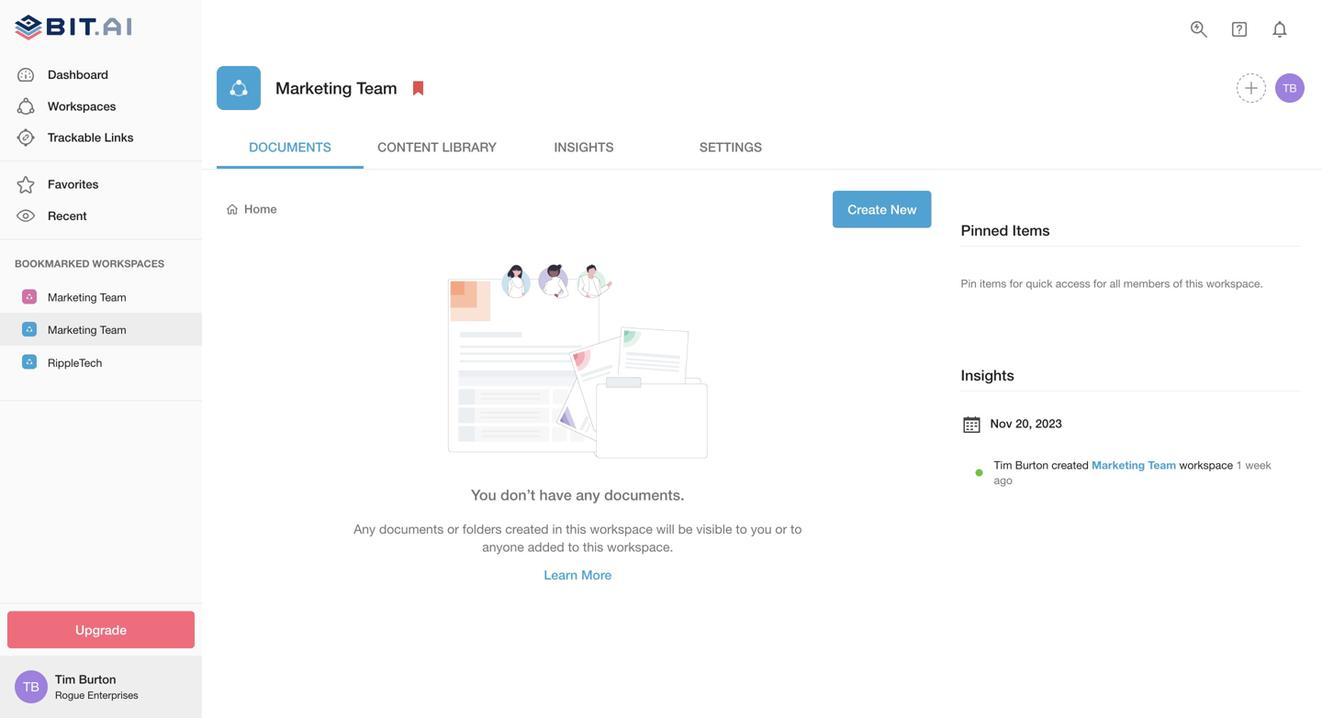 Task type: describe. For each thing, give the bounding box(es) containing it.
team left 1 on the right of the page
[[1148, 459, 1176, 472]]

new
[[891, 202, 917, 217]]

20,
[[1016, 417, 1032, 431]]

content
[[378, 139, 438, 154]]

create new
[[848, 202, 917, 217]]

home link
[[224, 201, 277, 218]]

0 horizontal spatial insights
[[554, 139, 614, 154]]

tim for tim burton created marketing team workspace
[[994, 459, 1012, 472]]

folders
[[463, 522, 502, 537]]

1 horizontal spatial to
[[736, 522, 747, 537]]

pin items for quick access for all members of this workspace.
[[961, 277, 1263, 290]]

2 vertical spatial marketing team
[[48, 324, 126, 337]]

items
[[980, 277, 1007, 290]]

marketing team link
[[1092, 459, 1176, 472]]

1 or from the left
[[447, 522, 459, 537]]

1 for from the left
[[1010, 277, 1023, 290]]

documents.
[[604, 487, 685, 504]]

more
[[581, 568, 612, 583]]

2 or from the left
[[775, 522, 787, 537]]

documents
[[379, 522, 444, 537]]

0 vertical spatial this
[[1186, 277, 1203, 290]]

1 horizontal spatial workspace.
[[1206, 277, 1263, 290]]

0 vertical spatial workspace
[[1179, 459, 1233, 472]]

1 week ago
[[994, 459, 1271, 487]]

upgrade
[[75, 623, 127, 638]]

learn
[[544, 568, 578, 583]]

settings link
[[657, 125, 804, 169]]

in
[[552, 522, 562, 537]]

week
[[1245, 459, 1271, 472]]

items
[[1012, 222, 1050, 239]]

1
[[1236, 459, 1242, 472]]

learn more link
[[529, 557, 626, 594]]

access
[[1056, 277, 1090, 290]]

settings
[[700, 139, 762, 154]]

0 horizontal spatial tb
[[23, 680, 39, 695]]

workspaces
[[92, 258, 164, 270]]

added
[[528, 540, 564, 555]]

links
[[104, 130, 134, 145]]

pin
[[961, 277, 977, 290]]

bookmarked workspaces
[[15, 258, 164, 270]]

bookmarked
[[15, 258, 90, 270]]

nov
[[990, 417, 1012, 431]]

team down workspaces
[[100, 291, 126, 304]]

you
[[471, 487, 496, 504]]

visible
[[696, 522, 732, 537]]

rogue
[[55, 690, 85, 702]]

1 horizontal spatial created
[[1052, 459, 1089, 472]]

workspace inside any documents or folders created in this workspace will be visible to you or to anyone added to this workspace.
[[590, 522, 653, 537]]

library
[[442, 139, 497, 154]]

2 vertical spatial this
[[583, 540, 603, 555]]

trackable links
[[48, 130, 134, 145]]

burton for created
[[1015, 459, 1049, 472]]

2023
[[1036, 417, 1062, 431]]



Task type: vqa. For each thing, say whether or not it's contained in the screenshot.
Remove Bookmark icon
no



Task type: locate. For each thing, give the bounding box(es) containing it.
marketing team button up the rippletech at left
[[0, 313, 202, 346]]

tim burton created marketing team workspace
[[994, 459, 1233, 472]]

any documents or folders created in this workspace will be visible to you or to anyone added to this workspace.
[[354, 522, 802, 555]]

create new button
[[833, 191, 932, 228]]

you
[[751, 522, 772, 537]]

marketing team
[[275, 78, 397, 98], [48, 291, 126, 304], [48, 324, 126, 337]]

trackable links button
[[0, 122, 202, 153]]

this
[[1186, 277, 1203, 290], [566, 522, 586, 537], [583, 540, 603, 555]]

documents link
[[217, 125, 364, 169]]

enterprises
[[87, 690, 138, 702]]

1 horizontal spatial workspace
[[1179, 459, 1233, 472]]

have
[[539, 487, 572, 504]]

favorites
[[48, 177, 99, 192]]

nov 20, 2023
[[990, 417, 1062, 431]]

2 marketing team button from the top
[[0, 313, 202, 346]]

you don't have any documents.
[[471, 487, 685, 504]]

dashboard button
[[0, 59, 202, 91]]

create
[[848, 202, 887, 217]]

1 horizontal spatial for
[[1093, 277, 1107, 290]]

1 horizontal spatial tb
[[1283, 82, 1297, 95]]

created
[[1052, 459, 1089, 472], [505, 522, 549, 537]]

workspace.
[[1206, 277, 1263, 290], [607, 540, 673, 555]]

dashboard
[[48, 68, 108, 82]]

workspace. down will
[[607, 540, 673, 555]]

0 horizontal spatial or
[[447, 522, 459, 537]]

0 horizontal spatial for
[[1010, 277, 1023, 290]]

anyone
[[482, 540, 524, 555]]

0 vertical spatial tim
[[994, 459, 1012, 472]]

workspaces button
[[0, 91, 202, 122]]

1 vertical spatial tim
[[55, 673, 75, 687]]

ago
[[994, 474, 1013, 487]]

to right added
[[568, 540, 579, 555]]

1 horizontal spatial burton
[[1015, 459, 1049, 472]]

workspace. right of
[[1206, 277, 1263, 290]]

pinned
[[961, 222, 1008, 239]]

0 horizontal spatial created
[[505, 522, 549, 537]]

recent button
[[0, 201, 202, 232]]

1 vertical spatial workspace
[[590, 522, 653, 537]]

1 vertical spatial insights
[[961, 367, 1014, 384]]

any
[[354, 522, 376, 537]]

2 for from the left
[[1093, 277, 1107, 290]]

or right 'you'
[[775, 522, 787, 537]]

marketing team down bookmarked workspaces
[[48, 291, 126, 304]]

burton up the enterprises
[[79, 673, 116, 687]]

team
[[357, 78, 397, 98], [100, 291, 126, 304], [100, 324, 126, 337], [1148, 459, 1176, 472]]

0 horizontal spatial tim
[[55, 673, 75, 687]]

to left 'you'
[[736, 522, 747, 537]]

upgrade button
[[7, 612, 195, 649]]

quick
[[1026, 277, 1053, 290]]

workspace
[[1179, 459, 1233, 472], [590, 522, 653, 537]]

1 horizontal spatial insights
[[961, 367, 1014, 384]]

tim up ago
[[994, 459, 1012, 472]]

or
[[447, 522, 459, 537], [775, 522, 787, 537]]

0 horizontal spatial burton
[[79, 673, 116, 687]]

all
[[1110, 277, 1121, 290]]

1 vertical spatial this
[[566, 522, 586, 537]]

for
[[1010, 277, 1023, 290], [1093, 277, 1107, 290]]

0 vertical spatial insights
[[554, 139, 614, 154]]

tab list
[[217, 125, 1307, 169]]

0 vertical spatial workspace.
[[1206, 277, 1263, 290]]

created down 2023
[[1052, 459, 1089, 472]]

team up content
[[357, 78, 397, 98]]

will
[[656, 522, 675, 537]]

this up "more"
[[583, 540, 603, 555]]

favorites button
[[0, 169, 202, 201]]

rippletech
[[48, 356, 102, 369]]

don't
[[501, 487, 535, 504]]

0 vertical spatial created
[[1052, 459, 1089, 472]]

rippletech button
[[0, 346, 202, 379]]

this right of
[[1186, 277, 1203, 290]]

burton down nov 20, 2023
[[1015, 459, 1049, 472]]

of
[[1173, 277, 1183, 290]]

1 marketing team button from the top
[[0, 281, 202, 313]]

marketing
[[275, 78, 352, 98], [48, 291, 97, 304], [48, 324, 97, 337], [1092, 459, 1145, 472]]

marketing team up the rippletech at left
[[48, 324, 126, 337]]

tim inside tim burton rogue enterprises
[[55, 673, 75, 687]]

1 vertical spatial created
[[505, 522, 549, 537]]

trackable
[[48, 130, 101, 145]]

0 horizontal spatial to
[[568, 540, 579, 555]]

2 horizontal spatial to
[[791, 522, 802, 537]]

tim for tim burton rogue enterprises
[[55, 673, 75, 687]]

1 horizontal spatial or
[[775, 522, 787, 537]]

team up rippletech button
[[100, 324, 126, 337]]

marketing team button down bookmarked workspaces
[[0, 281, 202, 313]]

for left quick
[[1010, 277, 1023, 290]]

tim up rogue
[[55, 673, 75, 687]]

for left all
[[1093, 277, 1107, 290]]

1 vertical spatial tb
[[23, 680, 39, 695]]

tim
[[994, 459, 1012, 472], [55, 673, 75, 687]]

0 vertical spatial marketing team
[[275, 78, 397, 98]]

workspace left 1 on the right of the page
[[1179, 459, 1233, 472]]

0 horizontal spatial workspace.
[[607, 540, 673, 555]]

0 vertical spatial tb
[[1283, 82, 1297, 95]]

documents
[[249, 139, 331, 154]]

marketing team up documents
[[275, 78, 397, 98]]

insights link
[[511, 125, 657, 169]]

1 vertical spatial burton
[[79, 673, 116, 687]]

tab list containing documents
[[217, 125, 1307, 169]]

created inside any documents or folders created in this workspace will be visible to you or to anyone added to this workspace.
[[505, 522, 549, 537]]

to
[[736, 522, 747, 537], [791, 522, 802, 537], [568, 540, 579, 555]]

content library link
[[364, 125, 511, 169]]

any
[[576, 487, 600, 504]]

created up added
[[505, 522, 549, 537]]

content library
[[378, 139, 497, 154]]

workspace down documents.
[[590, 522, 653, 537]]

tim burton rogue enterprises
[[55, 673, 138, 702]]

pinned items
[[961, 222, 1050, 239]]

learn more
[[544, 568, 612, 583]]

0 vertical spatial burton
[[1015, 459, 1049, 472]]

1 vertical spatial marketing team
[[48, 291, 126, 304]]

0 horizontal spatial workspace
[[590, 522, 653, 537]]

recent
[[48, 209, 87, 223]]

tb button
[[1273, 71, 1307, 106]]

home
[[244, 202, 277, 216]]

members
[[1124, 277, 1170, 290]]

tb inside button
[[1283, 82, 1297, 95]]

or left folders
[[447, 522, 459, 537]]

tb
[[1283, 82, 1297, 95], [23, 680, 39, 695]]

to right 'you'
[[791, 522, 802, 537]]

1 horizontal spatial tim
[[994, 459, 1012, 472]]

burton
[[1015, 459, 1049, 472], [79, 673, 116, 687]]

insights
[[554, 139, 614, 154], [961, 367, 1014, 384]]

workspace. inside any documents or folders created in this workspace will be visible to you or to anyone added to this workspace.
[[607, 540, 673, 555]]

be
[[678, 522, 693, 537]]

workspaces
[[48, 99, 116, 113]]

burton inside tim burton rogue enterprises
[[79, 673, 116, 687]]

1 vertical spatial workspace.
[[607, 540, 673, 555]]

marketing team button
[[0, 281, 202, 313], [0, 313, 202, 346]]

burton for rogue
[[79, 673, 116, 687]]

this right "in"
[[566, 522, 586, 537]]



